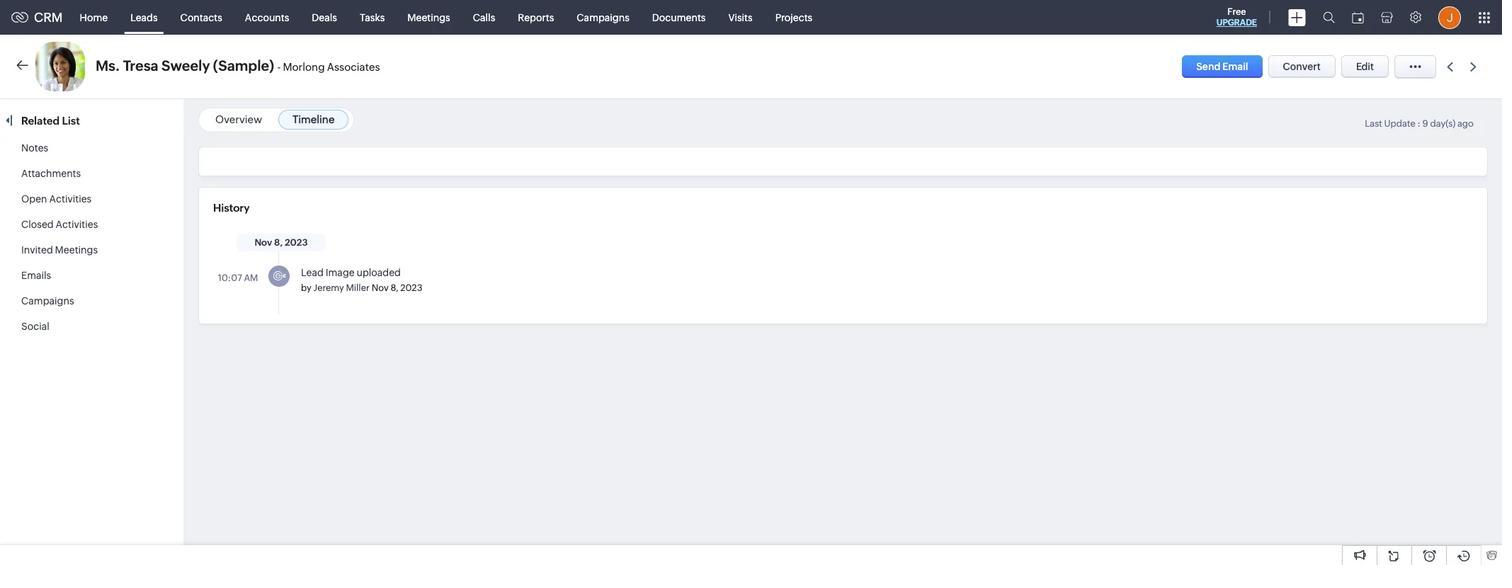 Task type: describe. For each thing, give the bounding box(es) containing it.
notes
[[21, 142, 48, 154]]

create menu element
[[1280, 0, 1315, 34]]

tresa
[[123, 57, 158, 74]]

meetings inside meetings link
[[408, 12, 450, 23]]

am
[[244, 273, 258, 283]]

0 horizontal spatial nov
[[255, 237, 272, 248]]

visits
[[728, 12, 753, 23]]

invited meetings link
[[21, 244, 98, 256]]

10:07 am
[[218, 273, 258, 283]]

overview link
[[215, 113, 262, 125]]

send
[[1196, 61, 1221, 72]]

(sample)
[[213, 57, 274, 74]]

related
[[21, 115, 60, 127]]

image
[[326, 267, 355, 278]]

leads
[[130, 12, 158, 23]]

convert
[[1283, 61, 1321, 72]]

deals
[[312, 12, 337, 23]]

reports
[[518, 12, 554, 23]]

free
[[1228, 6, 1246, 17]]

tasks link
[[348, 0, 396, 34]]

previous record image
[[1447, 62, 1453, 71]]

nov inside the lead image uploaded by jeremy miller nov 8, 2023
[[372, 283, 389, 293]]

contacts
[[180, 12, 222, 23]]

search image
[[1323, 11, 1335, 23]]

upgrade
[[1217, 18, 1257, 28]]

overview
[[215, 113, 262, 125]]

accounts link
[[234, 0, 301, 34]]

day(s)
[[1430, 118, 1456, 129]]

accounts
[[245, 12, 289, 23]]

search element
[[1315, 0, 1344, 35]]

closed activities
[[21, 219, 98, 230]]

contacts link
[[169, 0, 234, 34]]

visits link
[[717, 0, 764, 34]]

social
[[21, 321, 49, 332]]

uploaded
[[357, 267, 401, 278]]

calls
[[473, 12, 495, 23]]

1 vertical spatial campaigns link
[[21, 295, 74, 307]]

open activities link
[[21, 193, 92, 205]]

crm
[[34, 10, 63, 25]]

social link
[[21, 321, 49, 332]]

projects link
[[764, 0, 824, 34]]

convert button
[[1268, 55, 1336, 78]]

documents
[[652, 12, 706, 23]]

lead
[[301, 267, 324, 278]]

miller
[[346, 283, 370, 293]]

timeline link
[[293, 113, 335, 125]]

ms.
[[96, 57, 120, 74]]

0 vertical spatial 2023
[[285, 237, 308, 248]]

edit
[[1356, 61, 1374, 72]]



Task type: locate. For each thing, give the bounding box(es) containing it.
calls link
[[462, 0, 507, 34]]

meetings
[[408, 12, 450, 23], [55, 244, 98, 256]]

invited
[[21, 244, 53, 256]]

campaigns link
[[565, 0, 641, 34], [21, 295, 74, 307]]

1 horizontal spatial 2023
[[400, 283, 422, 293]]

1 horizontal spatial meetings
[[408, 12, 450, 23]]

open
[[21, 193, 47, 205]]

10:07
[[218, 273, 242, 283]]

1 horizontal spatial 8,
[[391, 283, 398, 293]]

0 horizontal spatial 8,
[[274, 237, 283, 248]]

email
[[1223, 61, 1248, 72]]

nov
[[255, 237, 272, 248], [372, 283, 389, 293]]

profile element
[[1430, 0, 1470, 34]]

projects
[[775, 12, 813, 23]]

:
[[1418, 118, 1421, 129]]

emails link
[[21, 270, 51, 281]]

1 horizontal spatial nov
[[372, 283, 389, 293]]

next record image
[[1470, 62, 1480, 71]]

activities
[[49, 193, 92, 205], [56, 219, 98, 230]]

tasks
[[360, 12, 385, 23]]

0 horizontal spatial meetings
[[55, 244, 98, 256]]

last update : 9 day(s) ago
[[1365, 118, 1474, 129]]

jeremy
[[314, 283, 344, 293]]

0 horizontal spatial campaigns link
[[21, 295, 74, 307]]

profile image
[[1439, 6, 1461, 29]]

0 vertical spatial activities
[[49, 193, 92, 205]]

send email button
[[1182, 55, 1263, 78]]

ms. tresa sweely (sample) - morlong associates
[[96, 57, 380, 74]]

meetings link
[[396, 0, 462, 34]]

home
[[80, 12, 108, 23]]

timeline
[[293, 113, 335, 125]]

0 horizontal spatial 2023
[[285, 237, 308, 248]]

reports link
[[507, 0, 565, 34]]

8, inside the lead image uploaded by jeremy miller nov 8, 2023
[[391, 283, 398, 293]]

1 horizontal spatial campaigns link
[[565, 0, 641, 34]]

open activities
[[21, 193, 92, 205]]

nov down uploaded
[[372, 283, 389, 293]]

1 vertical spatial 2023
[[400, 283, 422, 293]]

leads link
[[119, 0, 169, 34]]

0 vertical spatial meetings
[[408, 12, 450, 23]]

edit button
[[1341, 55, 1389, 78]]

last
[[1365, 118, 1383, 129]]

9
[[1423, 118, 1429, 129]]

1 vertical spatial nov
[[372, 283, 389, 293]]

documents link
[[641, 0, 717, 34]]

free upgrade
[[1217, 6, 1257, 28]]

create menu image
[[1288, 9, 1306, 26]]

deals link
[[301, 0, 348, 34]]

activities for closed activities
[[56, 219, 98, 230]]

sweely
[[162, 57, 210, 74]]

crm link
[[11, 10, 63, 25]]

campaigns right the 'reports' "link"
[[577, 12, 630, 23]]

0 vertical spatial campaigns
[[577, 12, 630, 23]]

invited meetings
[[21, 244, 98, 256]]

-
[[277, 61, 281, 73]]

list
[[62, 115, 80, 127]]

nov 8, 2023
[[255, 237, 308, 248]]

2023
[[285, 237, 308, 248], [400, 283, 422, 293]]

activities for open activities
[[49, 193, 92, 205]]

0 horizontal spatial campaigns
[[21, 295, 74, 307]]

campaigns link right reports
[[565, 0, 641, 34]]

nov up am
[[255, 237, 272, 248]]

send email
[[1196, 61, 1248, 72]]

ago
[[1458, 118, 1474, 129]]

1 vertical spatial 8,
[[391, 283, 398, 293]]

campaigns link down emails
[[21, 295, 74, 307]]

campaigns down emails
[[21, 295, 74, 307]]

home link
[[68, 0, 119, 34]]

associates
[[327, 61, 380, 73]]

history
[[213, 202, 250, 214]]

activities up closed activities
[[49, 193, 92, 205]]

1 vertical spatial activities
[[56, 219, 98, 230]]

closed
[[21, 219, 54, 230]]

1 vertical spatial campaigns
[[21, 295, 74, 307]]

by
[[301, 283, 312, 293]]

lead image uploaded by jeremy miller nov 8, 2023
[[301, 267, 422, 293]]

2023 up lead
[[285, 237, 308, 248]]

0 vertical spatial campaigns link
[[565, 0, 641, 34]]

campaigns
[[577, 12, 630, 23], [21, 295, 74, 307]]

2023 inside the lead image uploaded by jeremy miller nov 8, 2023
[[400, 283, 422, 293]]

0 vertical spatial 8,
[[274, 237, 283, 248]]

calendar image
[[1352, 12, 1364, 23]]

activities up invited meetings 'link'
[[56, 219, 98, 230]]

1 horizontal spatial campaigns
[[577, 12, 630, 23]]

8,
[[274, 237, 283, 248], [391, 283, 398, 293]]

related list
[[21, 115, 82, 127]]

update
[[1384, 118, 1416, 129]]

meetings left calls
[[408, 12, 450, 23]]

closed activities link
[[21, 219, 98, 230]]

1 vertical spatial meetings
[[55, 244, 98, 256]]

attachments link
[[21, 168, 81, 179]]

morlong
[[283, 61, 325, 73]]

0 vertical spatial nov
[[255, 237, 272, 248]]

notes link
[[21, 142, 48, 154]]

2023 down uploaded
[[400, 283, 422, 293]]

emails
[[21, 270, 51, 281]]

meetings down closed activities
[[55, 244, 98, 256]]

attachments
[[21, 168, 81, 179]]



Task type: vqa. For each thing, say whether or not it's contained in the screenshot.
Grayson
no



